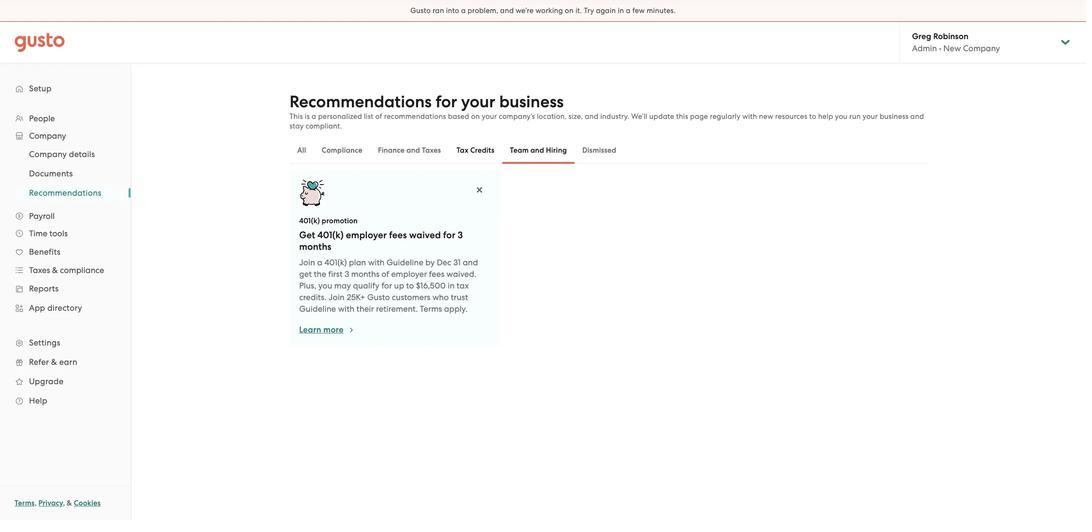 Task type: vqa. For each thing, say whether or not it's contained in the screenshot.
Company associated with Company
yes



Task type: describe. For each thing, give the bounding box(es) containing it.
team and hiring
[[510, 146, 567, 155]]

learn more link
[[299, 324, 355, 336]]

resources
[[775, 112, 808, 121]]

to inside join a 401(k) plan with guideline by dec 31 and get the first 3 months of employer fees waived. plus, you may qualify for up to $16,500 in tax credits. join 25k+ gusto customers who trust guideline with their retirement. terms apply.
[[406, 281, 414, 291]]

you inside recommendations for your business this is a personalized list of recommendations based on your company's location, size, and industry. we'll update this page regularly with new resources to help you run your business and stay compliant.
[[835, 112, 848, 121]]

company for company
[[29, 131, 66, 141]]

run
[[850, 112, 861, 121]]

waived.
[[447, 269, 476, 279]]

settings
[[29, 338, 60, 348]]

a right into on the left
[[461, 6, 466, 15]]

compliance button
[[314, 139, 370, 162]]

31
[[453, 258, 461, 267]]

time
[[29, 229, 47, 238]]

reports
[[29, 284, 59, 293]]

company details link
[[17, 146, 121, 163]]

3 inside join a 401(k) plan with guideline by dec 31 and get the first 3 months of employer fees waived. plus, you may qualify for up to $16,500 in tax credits. join 25k+ gusto customers who trust guideline with their retirement. terms apply.
[[345, 269, 349, 279]]

1 horizontal spatial with
[[368, 258, 385, 267]]

credits.
[[299, 292, 327, 302]]

by
[[426, 258, 435, 267]]

for inside 401(k) promotion get 401(k) employer fees waived for 3 months
[[443, 230, 456, 241]]

app directory
[[29, 303, 82, 313]]

taxes & compliance
[[29, 265, 104, 275]]

this
[[290, 112, 303, 121]]

tools
[[49, 229, 68, 238]]

plus,
[[299, 281, 316, 291]]

admin
[[912, 44, 937, 53]]

dismissed button
[[575, 139, 624, 162]]

0 horizontal spatial terms
[[15, 499, 35, 508]]

& for compliance
[[52, 265, 58, 275]]

compliance
[[60, 265, 104, 275]]

recommendations for your business this is a personalized list of recommendations based on your company's location, size, and industry. we'll update this page regularly with new resources to help you run your business and stay compliant.
[[290, 92, 924, 131]]

for inside join a 401(k) plan with guideline by dec 31 and get the first 3 months of employer fees waived. plus, you may qualify for up to $16,500 in tax credits. join 25k+ gusto customers who trust guideline with their retirement. terms apply.
[[382, 281, 392, 291]]

industry.
[[600, 112, 630, 121]]

dec
[[437, 258, 451, 267]]

1 vertical spatial 401(k)
[[317, 230, 344, 241]]

all button
[[290, 139, 314, 162]]

company details
[[29, 149, 95, 159]]

directory
[[47, 303, 82, 313]]

ran
[[433, 6, 444, 15]]

and inside join a 401(k) plan with guideline by dec 31 and get the first 3 months of employer fees waived. plus, you may qualify for up to $16,500 in tax credits. join 25k+ gusto customers who trust guideline with their retirement. terms apply.
[[463, 258, 478, 267]]

privacy link
[[38, 499, 63, 508]]

recommendations for recommendations
[[29, 188, 101, 198]]

greg robinson admin • new company
[[912, 31, 1000, 53]]

tax credits
[[457, 146, 495, 155]]

we'll
[[631, 112, 648, 121]]

setup
[[29, 84, 52, 93]]

few
[[633, 6, 645, 15]]

0 vertical spatial guideline
[[387, 258, 424, 267]]

waived
[[409, 230, 441, 241]]

fees inside 401(k) promotion get 401(k) employer fees waived for 3 months
[[389, 230, 407, 241]]

$16,500
[[416, 281, 446, 291]]

earn
[[59, 357, 77, 367]]

working
[[536, 6, 563, 15]]

finance
[[378, 146, 405, 155]]

terms , privacy , & cookies
[[15, 499, 101, 508]]

setup link
[[10, 80, 121, 97]]

2 , from the left
[[63, 499, 65, 508]]

payroll button
[[10, 207, 121, 225]]

new
[[759, 112, 774, 121]]

tax credits button
[[449, 139, 502, 162]]

refer & earn link
[[10, 353, 121, 371]]

payroll
[[29, 211, 55, 221]]

reports link
[[10, 280, 121, 297]]

stay
[[290, 122, 304, 131]]

3 inside 401(k) promotion get 401(k) employer fees waived for 3 months
[[458, 230, 463, 241]]

app
[[29, 303, 45, 313]]

0 vertical spatial business
[[499, 92, 564, 112]]

list containing people
[[0, 110, 131, 410]]

terms link
[[15, 499, 35, 508]]

minutes.
[[647, 6, 676, 15]]

all
[[297, 146, 306, 155]]

help link
[[10, 392, 121, 409]]

upgrade link
[[10, 373, 121, 390]]

their
[[357, 304, 374, 314]]

401(k) promotion get 401(k) employer fees waived for 3 months
[[299, 217, 463, 252]]

employer inside join a 401(k) plan with guideline by dec 31 and get the first 3 months of employer fees waived. plus, you may qualify for up to $16,500 in tax credits. join 25k+ gusto customers who trust guideline with their retirement. terms apply.
[[391, 269, 427, 279]]

recommendations for recommendations for your business this is a personalized list of recommendations based on your company's location, size, and industry. we'll update this page regularly with new resources to help you run your business and stay compliant.
[[290, 92, 432, 112]]

help
[[29, 396, 47, 406]]

recommendations
[[384, 112, 446, 121]]

customers
[[392, 292, 431, 302]]

1 horizontal spatial join
[[329, 292, 345, 302]]

details
[[69, 149, 95, 159]]

months inside join a 401(k) plan with guideline by dec 31 and get the first 3 months of employer fees waived. plus, you may qualify for up to $16,500 in tax credits. join 25k+ gusto customers who trust guideline with their retirement. terms apply.
[[351, 269, 380, 279]]

page
[[690, 112, 708, 121]]

robinson
[[934, 31, 969, 42]]

is
[[305, 112, 310, 121]]

who
[[433, 292, 449, 302]]

2 vertical spatial with
[[338, 304, 355, 314]]

people button
[[10, 110, 121, 127]]

this
[[676, 112, 688, 121]]

plan
[[349, 258, 366, 267]]

it.
[[576, 6, 582, 15]]

more
[[323, 325, 344, 335]]

people
[[29, 114, 55, 123]]

first
[[328, 269, 343, 279]]



Task type: locate. For each thing, give the bounding box(es) containing it.
in inside join a 401(k) plan with guideline by dec 31 and get the first 3 months of employer fees waived. plus, you may qualify for up to $16,500 in tax credits. join 25k+ gusto customers who trust guideline with their retirement. terms apply.
[[448, 281, 455, 291]]

0 vertical spatial taxes
[[422, 146, 441, 155]]

0 vertical spatial join
[[299, 258, 315, 267]]

25k+
[[347, 292, 365, 302]]

0 vertical spatial gusto
[[410, 6, 431, 15]]

update
[[649, 112, 674, 121]]

•
[[939, 44, 942, 53]]

guideline up up
[[387, 258, 424, 267]]

0 vertical spatial with
[[743, 112, 757, 121]]

gusto down qualify
[[367, 292, 390, 302]]

1 vertical spatial on
[[471, 112, 480, 121]]

0 horizontal spatial join
[[299, 258, 315, 267]]

taxes
[[422, 146, 441, 155], [29, 265, 50, 275]]

company right new
[[963, 44, 1000, 53]]

hiring
[[546, 146, 567, 155]]

fees up $16,500
[[429, 269, 445, 279]]

with down 25k+
[[338, 304, 355, 314]]

your up based
[[461, 92, 495, 112]]

1 vertical spatial 3
[[345, 269, 349, 279]]

gusto ran into a problem, and we're working on it. try again in a few minutes.
[[410, 6, 676, 15]]

0 vertical spatial 3
[[458, 230, 463, 241]]

refer
[[29, 357, 49, 367]]

a up the
[[317, 258, 322, 267]]

to right up
[[406, 281, 414, 291]]

company inside dropdown button
[[29, 131, 66, 141]]

employer up plan
[[346, 230, 387, 241]]

1 horizontal spatial guideline
[[387, 258, 424, 267]]

gusto left ran
[[410, 6, 431, 15]]

0 horizontal spatial business
[[499, 92, 564, 112]]

0 vertical spatial 401(k)
[[299, 217, 320, 225]]

documents link
[[17, 165, 121, 182]]

a
[[461, 6, 466, 15], [626, 6, 631, 15], [312, 112, 316, 121], [317, 258, 322, 267]]

401(k) down 'promotion'
[[317, 230, 344, 241]]

list containing company details
[[0, 145, 131, 203]]

a inside recommendations for your business this is a personalized list of recommendations based on your company's location, size, and industry. we'll update this page regularly with new resources to help you run your business and stay compliant.
[[312, 112, 316, 121]]

1 vertical spatial months
[[351, 269, 380, 279]]

learn more
[[299, 325, 344, 335]]

0 vertical spatial recommendations
[[290, 92, 432, 112]]

a right is at the left top
[[312, 112, 316, 121]]

, left cookies button
[[63, 499, 65, 508]]

401(k) inside join a 401(k) plan with guideline by dec 31 and get the first 3 months of employer fees waived. plus, you may qualify for up to $16,500 in tax credits. join 25k+ gusto customers who trust guideline with their retirement. terms apply.
[[324, 258, 347, 267]]

0 horizontal spatial guideline
[[299, 304, 336, 314]]

with right plan
[[368, 258, 385, 267]]

taxes left tax
[[422, 146, 441, 155]]

0 horizontal spatial you
[[318, 281, 332, 291]]

terms inside join a 401(k) plan with guideline by dec 31 and get the first 3 months of employer fees waived. plus, you may qualify for up to $16,500 in tax credits. join 25k+ gusto customers who trust guideline with their retirement. terms apply.
[[420, 304, 442, 314]]

1 horizontal spatial you
[[835, 112, 848, 121]]

documents
[[29, 169, 73, 178]]

0 horizontal spatial months
[[299, 241, 331, 252]]

employer
[[346, 230, 387, 241], [391, 269, 427, 279]]

1 horizontal spatial in
[[618, 6, 624, 15]]

for right waived on the top left of page
[[443, 230, 456, 241]]

1 vertical spatial you
[[318, 281, 332, 291]]

0 horizontal spatial ,
[[35, 499, 37, 508]]

1 vertical spatial &
[[51, 357, 57, 367]]

1 horizontal spatial to
[[809, 112, 816, 121]]

greg
[[912, 31, 931, 42]]

&
[[52, 265, 58, 275], [51, 357, 57, 367], [67, 499, 72, 508]]

cookies button
[[74, 497, 101, 509]]

1 vertical spatial recommendations
[[29, 188, 101, 198]]

,
[[35, 499, 37, 508], [63, 499, 65, 508]]

tax
[[457, 146, 469, 155]]

1 horizontal spatial terms
[[420, 304, 442, 314]]

1 horizontal spatial business
[[880, 112, 909, 121]]

refer & earn
[[29, 357, 77, 367]]

join down may
[[329, 292, 345, 302]]

0 vertical spatial in
[[618, 6, 624, 15]]

team and hiring button
[[502, 139, 575, 162]]

your right run
[[863, 112, 878, 121]]

business right run
[[880, 112, 909, 121]]

1 vertical spatial for
[[443, 230, 456, 241]]

business up company's
[[499, 92, 564, 112]]

on right based
[[471, 112, 480, 121]]

dismissed
[[582, 146, 616, 155]]

you left run
[[835, 112, 848, 121]]

0 horizontal spatial 3
[[345, 269, 349, 279]]

recommendations down documents "link"
[[29, 188, 101, 198]]

employer inside 401(k) promotion get 401(k) employer fees waived for 3 months
[[346, 230, 387, 241]]

2 vertical spatial 401(k)
[[324, 258, 347, 267]]

into
[[446, 6, 459, 15]]

& left cookies button
[[67, 499, 72, 508]]

your left company's
[[482, 112, 497, 121]]

0 vertical spatial &
[[52, 265, 58, 275]]

company for company details
[[29, 149, 67, 159]]

of inside recommendations for your business this is a personalized list of recommendations based on your company's location, size, and industry. we'll update this page regularly with new resources to help you run your business and stay compliant.
[[375, 112, 382, 121]]

location,
[[537, 112, 567, 121]]

list
[[364, 112, 374, 121]]

months down get
[[299, 241, 331, 252]]

tax
[[457, 281, 469, 291]]

0 horizontal spatial fees
[[389, 230, 407, 241]]

home image
[[15, 33, 65, 52]]

compliance
[[322, 146, 363, 155]]

1 horizontal spatial gusto
[[410, 6, 431, 15]]

401(k)
[[299, 217, 320, 225], [317, 230, 344, 241], [324, 258, 347, 267]]

list
[[0, 110, 131, 410], [0, 145, 131, 203]]

0 vertical spatial fees
[[389, 230, 407, 241]]

team
[[510, 146, 529, 155]]

employer up up
[[391, 269, 427, 279]]

1 horizontal spatial fees
[[429, 269, 445, 279]]

1 vertical spatial in
[[448, 281, 455, 291]]

1 horizontal spatial taxes
[[422, 146, 441, 155]]

0 vertical spatial months
[[299, 241, 331, 252]]

join up "get"
[[299, 258, 315, 267]]

recommendations link
[[17, 184, 121, 202]]

2 vertical spatial company
[[29, 149, 67, 159]]

1 horizontal spatial months
[[351, 269, 380, 279]]

personalized
[[318, 112, 362, 121]]

2 horizontal spatial with
[[743, 112, 757, 121]]

apply.
[[444, 304, 468, 314]]

promotion
[[322, 217, 358, 225]]

0 horizontal spatial with
[[338, 304, 355, 314]]

company inside greg robinson admin • new company
[[963, 44, 1000, 53]]

months inside 401(k) promotion get 401(k) employer fees waived for 3 months
[[299, 241, 331, 252]]

time tools button
[[10, 225, 121, 242]]

0 vertical spatial on
[[565, 6, 574, 15]]

on left it.
[[565, 6, 574, 15]]

the
[[314, 269, 326, 279]]

to left 'help'
[[809, 112, 816, 121]]

401(k) up first
[[324, 258, 347, 267]]

based
[[448, 112, 469, 121]]

privacy
[[38, 499, 63, 508]]

months up qualify
[[351, 269, 380, 279]]

gusto inside join a 401(k) plan with guideline by dec 31 and get the first 3 months of employer fees waived. plus, you may qualify for up to $16,500 in tax credits. join 25k+ gusto customers who trust guideline with their retirement. terms apply.
[[367, 292, 390, 302]]

0 horizontal spatial gusto
[[367, 292, 390, 302]]

terms left privacy link
[[15, 499, 35, 508]]

of inside join a 401(k) plan with guideline by dec 31 and get the first 3 months of employer fees waived. plus, you may qualify for up to $16,500 in tax credits. join 25k+ gusto customers who trust guideline with their retirement. terms apply.
[[382, 269, 389, 279]]

0 vertical spatial company
[[963, 44, 1000, 53]]

2 list from the top
[[0, 145, 131, 203]]

0 horizontal spatial employer
[[346, 230, 387, 241]]

2 vertical spatial for
[[382, 281, 392, 291]]

1 vertical spatial company
[[29, 131, 66, 141]]

up
[[394, 281, 404, 291]]

with left new
[[743, 112, 757, 121]]

0 vertical spatial for
[[436, 92, 457, 112]]

to inside recommendations for your business this is a personalized list of recommendations based on your company's location, size, and industry. we'll update this page regularly with new resources to help you run your business and stay compliant.
[[809, 112, 816, 121]]

may
[[334, 281, 351, 291]]

0 horizontal spatial recommendations
[[29, 188, 101, 198]]

try
[[584, 6, 594, 15]]

0 horizontal spatial on
[[471, 112, 480, 121]]

settings link
[[10, 334, 121, 351]]

app directory link
[[10, 299, 121, 317]]

on inside recommendations for your business this is a personalized list of recommendations based on your company's location, size, and industry. we'll update this page regularly with new resources to help you run your business and stay compliant.
[[471, 112, 480, 121]]

upgrade
[[29, 377, 64, 386]]

1 vertical spatial taxes
[[29, 265, 50, 275]]

for up based
[[436, 92, 457, 112]]

1 vertical spatial guideline
[[299, 304, 336, 314]]

you down the
[[318, 281, 332, 291]]

1 , from the left
[[35, 499, 37, 508]]

taxes up the reports
[[29, 265, 50, 275]]

and
[[500, 6, 514, 15], [585, 112, 599, 121], [911, 112, 924, 121], [407, 146, 420, 155], [531, 146, 544, 155], [463, 258, 478, 267]]

taxes inside button
[[422, 146, 441, 155]]

recommendation categories for your business tab list
[[290, 137, 928, 164]]

3 up 31
[[458, 230, 463, 241]]

guideline down credits.
[[299, 304, 336, 314]]

company down people
[[29, 131, 66, 141]]

guideline
[[387, 258, 424, 267], [299, 304, 336, 314]]

finance and taxes
[[378, 146, 441, 155]]

recommendations inside list
[[29, 188, 101, 198]]

& inside dropdown button
[[52, 265, 58, 275]]

1 vertical spatial to
[[406, 281, 414, 291]]

0 horizontal spatial in
[[448, 281, 455, 291]]

3 right first
[[345, 269, 349, 279]]

1 vertical spatial employer
[[391, 269, 427, 279]]

1 list from the top
[[0, 110, 131, 410]]

, left privacy link
[[35, 499, 37, 508]]

0 vertical spatial employer
[[346, 230, 387, 241]]

problem,
[[468, 6, 498, 15]]

1 vertical spatial join
[[329, 292, 345, 302]]

1 vertical spatial business
[[880, 112, 909, 121]]

regularly
[[710, 112, 741, 121]]

0 horizontal spatial to
[[406, 281, 414, 291]]

help
[[818, 112, 833, 121]]

months
[[299, 241, 331, 252], [351, 269, 380, 279]]

3
[[458, 230, 463, 241], [345, 269, 349, 279]]

1 vertical spatial gusto
[[367, 292, 390, 302]]

0 horizontal spatial taxes
[[29, 265, 50, 275]]

& up reports link
[[52, 265, 58, 275]]

join a 401(k) plan with guideline by dec 31 and get the first 3 months of employer fees waived. plus, you may qualify for up to $16,500 in tax credits. join 25k+ gusto customers who trust guideline with their retirement. terms apply.
[[299, 258, 478, 314]]

for left up
[[382, 281, 392, 291]]

you inside join a 401(k) plan with guideline by dec 31 and get the first 3 months of employer fees waived. plus, you may qualify for up to $16,500 in tax credits. join 25k+ gusto customers who trust guideline with their retirement. terms apply.
[[318, 281, 332, 291]]

trust
[[451, 292, 468, 302]]

company up documents
[[29, 149, 67, 159]]

recommendations up list in the top of the page
[[290, 92, 432, 112]]

fees left waived on the top left of page
[[389, 230, 407, 241]]

1 horizontal spatial recommendations
[[290, 92, 432, 112]]

new
[[944, 44, 961, 53]]

& for earn
[[51, 357, 57, 367]]

recommendations inside recommendations for your business this is a personalized list of recommendations based on your company's location, size, and industry. we'll update this page regularly with new resources to help you run your business and stay compliant.
[[290, 92, 432, 112]]

with inside recommendations for your business this is a personalized list of recommendations based on your company's location, size, and industry. we'll update this page regularly with new resources to help you run your business and stay compliant.
[[743, 112, 757, 121]]

2 vertical spatial &
[[67, 499, 72, 508]]

0 vertical spatial you
[[835, 112, 848, 121]]

1 horizontal spatial ,
[[63, 499, 65, 508]]

fees inside join a 401(k) plan with guideline by dec 31 and get the first 3 months of employer fees waived. plus, you may qualify for up to $16,500 in tax credits. join 25k+ gusto customers who trust guideline with their retirement. terms apply.
[[429, 269, 445, 279]]

1 vertical spatial terms
[[15, 499, 35, 508]]

0 vertical spatial of
[[375, 112, 382, 121]]

1 horizontal spatial employer
[[391, 269, 427, 279]]

to
[[809, 112, 816, 121], [406, 281, 414, 291]]

recommendations
[[290, 92, 432, 112], [29, 188, 101, 198]]

finance and taxes button
[[370, 139, 449, 162]]

in left tax
[[448, 281, 455, 291]]

fees
[[389, 230, 407, 241], [429, 269, 445, 279]]

qualify
[[353, 281, 380, 291]]

in right again
[[618, 6, 624, 15]]

again
[[596, 6, 616, 15]]

time tools
[[29, 229, 68, 238]]

business
[[499, 92, 564, 112], [880, 112, 909, 121]]

get
[[299, 230, 315, 241]]

gusto navigation element
[[0, 63, 131, 426]]

benefits link
[[10, 243, 121, 261]]

credits
[[470, 146, 495, 155]]

1 vertical spatial of
[[382, 269, 389, 279]]

for inside recommendations for your business this is a personalized list of recommendations based on your company's location, size, and industry. we'll update this page regularly with new resources to help you run your business and stay compliant.
[[436, 92, 457, 112]]

1 vertical spatial fees
[[429, 269, 445, 279]]

1 horizontal spatial on
[[565, 6, 574, 15]]

company's
[[499, 112, 535, 121]]

of
[[375, 112, 382, 121], [382, 269, 389, 279]]

a left 'few'
[[626, 6, 631, 15]]

1 horizontal spatial 3
[[458, 230, 463, 241]]

taxes inside dropdown button
[[29, 265, 50, 275]]

& left the earn
[[51, 357, 57, 367]]

a inside join a 401(k) plan with guideline by dec 31 and get the first 3 months of employer fees waived. plus, you may qualify for up to $16,500 in tax credits. join 25k+ gusto customers who trust guideline with their retirement. terms apply.
[[317, 258, 322, 267]]

1 vertical spatial with
[[368, 258, 385, 267]]

benefits
[[29, 247, 60, 257]]

size,
[[569, 112, 583, 121]]

terms down who
[[420, 304, 442, 314]]

company inside 'link'
[[29, 149, 67, 159]]

get
[[299, 269, 312, 279]]

0 vertical spatial to
[[809, 112, 816, 121]]

gusto
[[410, 6, 431, 15], [367, 292, 390, 302]]

401(k) up get
[[299, 217, 320, 225]]

0 vertical spatial terms
[[420, 304, 442, 314]]



